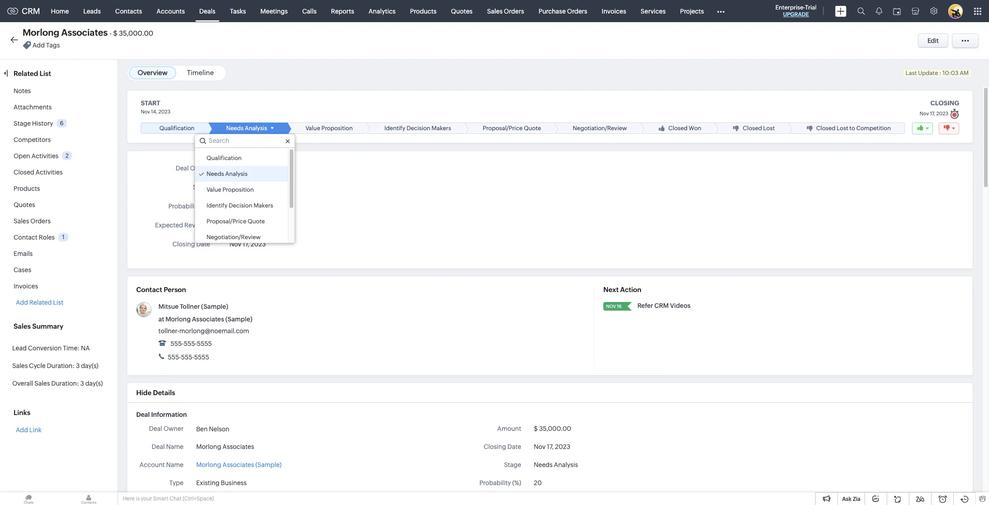 Task type: vqa. For each thing, say whether or not it's contained in the screenshot.


Task type: describe. For each thing, give the bounding box(es) containing it.
1 vertical spatial closing
[[484, 444, 506, 451]]

timeline link
[[187, 69, 214, 77]]

0 vertical spatial 555-555-5555
[[169, 341, 212, 348]]

day(s) for overall sales duration: 3 day(s)
[[85, 380, 103, 388]]

closed lost to competition
[[817, 125, 891, 132]]

$  7,000.00
[[230, 222, 262, 229]]

1 horizontal spatial nov 17, 2023
[[534, 444, 571, 451]]

deal information
[[136, 412, 187, 419]]

0 horizontal spatial crm
[[22, 6, 40, 16]]

na
[[81, 345, 90, 352]]

nelson for analysis
[[242, 166, 263, 173]]

conversion
[[28, 345, 62, 352]]

here
[[123, 496, 135, 503]]

1 vertical spatial related
[[29, 299, 52, 307]]

competition
[[857, 125, 891, 132]]

0 horizontal spatial closing
[[173, 241, 195, 248]]

0 horizontal spatial proposal/price quote
[[207, 218, 265, 225]]

tasks link
[[223, 0, 253, 22]]

upgrade
[[784, 11, 809, 18]]

existing
[[196, 480, 220, 487]]

needs up $  7,000.00
[[230, 184, 248, 191]]

stage history
[[14, 120, 53, 127]]

0 horizontal spatial probability (%)
[[168, 203, 210, 210]]

1 horizontal spatial value proposition
[[306, 125, 353, 132]]

1 horizontal spatial proposition
[[322, 125, 353, 132]]

chats image
[[0, 493, 57, 506]]

-
[[110, 29, 112, 37]]

activities for open activities
[[31, 153, 59, 160]]

7,000.00
[[235, 222, 262, 229]]

needs analysis down $  35,000.00
[[534, 462, 578, 469]]

1 vertical spatial 555-555-5555
[[167, 354, 209, 361]]

associates for morlong associates (sample)
[[223, 462, 254, 469]]

closed for closed won
[[669, 125, 688, 132]]

$ for expected revenue
[[230, 222, 234, 229]]

purchase orders
[[539, 7, 588, 15]]

1 vertical spatial 20
[[534, 480, 542, 487]]

1 horizontal spatial invoices link
[[595, 0, 634, 22]]

lost for closed lost
[[764, 125, 775, 132]]

morlong associates
[[196, 444, 254, 451]]

35,000.00 inside the morlong associates - $ 35,000.00
[[119, 29, 153, 37]]

0 vertical spatial sales orders link
[[480, 0, 532, 22]]

needs analysis up the search 'text field' on the left
[[226, 125, 267, 132]]

crm link
[[7, 6, 40, 16]]

2 vertical spatial 17,
[[547, 444, 554, 451]]

reports
[[331, 7, 354, 15]]

type
[[169, 480, 184, 487]]

analysis up the search 'text field' on the left
[[245, 125, 267, 132]]

closed activities
[[14, 169, 63, 176]]

1 vertical spatial quote
[[248, 218, 265, 225]]

step
[[170, 498, 184, 506]]

nov down $  7,000.00
[[230, 241, 241, 248]]

stage history link
[[14, 120, 53, 127]]

person
[[164, 286, 186, 294]]

10:03
[[943, 70, 959, 77]]

0 vertical spatial decision
[[407, 125, 431, 132]]

closed lost
[[743, 125, 775, 132]]

1 horizontal spatial quotes link
[[444, 0, 480, 22]]

mitsue tollner (sample) link
[[159, 304, 228, 311]]

morlong associates (sample) link for at
[[166, 316, 253, 323]]

signals image
[[876, 7, 883, 15]]

leads link
[[76, 0, 108, 22]]

ben nelson for morlong
[[196, 426, 230, 433]]

nov 16
[[606, 304, 622, 309]]

add tags
[[33, 42, 60, 49]]

needs analysis up 7,000.00
[[230, 184, 274, 191]]

1 vertical spatial (sample)
[[225, 316, 253, 323]]

deals link
[[192, 0, 223, 22]]

add related list
[[16, 299, 63, 307]]

2023 inside "closing nov 17, 2023"
[[937, 111, 949, 116]]

0 horizontal spatial orders
[[30, 218, 51, 225]]

0 horizontal spatial negotiation/review
[[207, 234, 261, 241]]

closing nov 17, 2023
[[920, 100, 960, 116]]

contact roles link
[[14, 234, 55, 241]]

signals element
[[871, 0, 888, 22]]

add for add tags
[[33, 42, 45, 49]]

1 horizontal spatial stage
[[193, 184, 210, 191]]

contact for contact roles
[[14, 234, 37, 241]]

activities for closed activities
[[36, 169, 63, 176]]

notes
[[14, 87, 31, 95]]

owner for deal name
[[164, 426, 184, 433]]

won
[[689, 125, 702, 132]]

deal name
[[152, 444, 184, 451]]

2 vertical spatial stage
[[504, 462, 521, 469]]

0 vertical spatial date
[[196, 241, 210, 248]]

$ inside the morlong associates - $ 35,000.00
[[113, 29, 118, 37]]

ben for needs
[[230, 166, 241, 173]]

1 horizontal spatial (%)
[[513, 480, 521, 487]]

0 vertical spatial stage
[[14, 120, 31, 127]]

start
[[141, 100, 160, 107]]

1 vertical spatial products
[[14, 185, 40, 192]]

enterprise-
[[776, 4, 806, 11]]

cases link
[[14, 267, 31, 274]]

refer
[[638, 303, 654, 310]]

next action
[[604, 286, 642, 294]]

last
[[906, 70, 917, 77]]

associates for morlong associates
[[223, 444, 254, 451]]

6
[[60, 120, 64, 127]]

accounts link
[[149, 0, 192, 22]]

nov inside "closing nov 17, 2023"
[[920, 111, 929, 116]]

your
[[141, 496, 152, 503]]

deal owner for stage
[[176, 165, 210, 172]]

ben nelson for needs
[[230, 166, 263, 173]]

1 horizontal spatial list
[[53, 299, 63, 307]]

start nov 14, 2023
[[141, 100, 171, 115]]

business
[[221, 480, 247, 487]]

overview link
[[138, 69, 168, 77]]

closed for closed activities
[[14, 169, 34, 176]]

morlong@noemail.com
[[179, 328, 249, 335]]

closed for closed lost
[[743, 125, 762, 132]]

1 vertical spatial invoices
[[14, 283, 38, 290]]

nelson for associates
[[209, 426, 230, 433]]

link
[[29, 427, 42, 434]]

(sample) for tollner
[[201, 304, 228, 311]]

1 vertical spatial decision
[[229, 202, 253, 209]]

summary
[[32, 323, 63, 331]]

2023 down $  35,000.00
[[555, 444, 571, 451]]

sales inside sales orders link
[[487, 7, 503, 15]]

update
[[919, 70, 939, 77]]

0 vertical spatial 20
[[230, 203, 238, 210]]

morlong for morlong associates
[[196, 444, 221, 451]]

0 vertical spatial nov 17, 2023
[[230, 241, 266, 248]]

contacts link
[[108, 0, 149, 22]]

(sample) for associates
[[256, 462, 282, 469]]

0 vertical spatial (%)
[[201, 203, 210, 210]]

analysis down $  35,000.00
[[554, 462, 578, 469]]

morlong for morlong associates - $ 35,000.00
[[23, 27, 59, 38]]

contact for contact person
[[136, 286, 162, 294]]

refer crm videos link
[[638, 303, 691, 310]]

needs down the search 'text field' on the left
[[207, 171, 224, 178]]

0 vertical spatial list
[[40, 70, 51, 77]]

1 horizontal spatial orders
[[504, 7, 524, 15]]

nov left the 16
[[606, 304, 616, 309]]

1 horizontal spatial 35,000.00
[[539, 426, 572, 433]]

1 horizontal spatial identify decision makers
[[385, 125, 451, 132]]

1
[[62, 234, 65, 241]]

1 horizontal spatial invoices
[[602, 7, 627, 15]]

emails
[[14, 250, 33, 258]]

attachments
[[14, 104, 52, 111]]

3 for overall sales duration:
[[80, 380, 84, 388]]

name for deal name
[[166, 444, 184, 451]]

1 vertical spatial identify
[[207, 202, 228, 209]]

1 horizontal spatial crm
[[655, 303, 669, 310]]

add for add link
[[16, 427, 28, 434]]

analysis down the search 'text field' on the left
[[225, 171, 248, 178]]

closed activities link
[[14, 169, 63, 176]]

16
[[617, 304, 622, 309]]

search image
[[858, 7, 866, 15]]

lead
[[12, 345, 27, 352]]

0 horizontal spatial quotes
[[14, 202, 35, 209]]

0 horizontal spatial closing date
[[173, 241, 210, 248]]

contacts
[[115, 7, 142, 15]]

1 vertical spatial products link
[[14, 185, 40, 192]]

1 horizontal spatial proposal/price quote
[[483, 125, 541, 132]]

1 horizontal spatial quote
[[524, 125, 541, 132]]

competitors link
[[14, 136, 51, 144]]

1 vertical spatial closing date
[[484, 444, 521, 451]]

1 vertical spatial proposal/price
[[207, 218, 247, 225]]

morlong for morlong associates (sample)
[[196, 462, 221, 469]]

0 horizontal spatial sales orders link
[[14, 218, 51, 225]]

home
[[51, 7, 69, 15]]

roles
[[39, 234, 55, 241]]

contact roles
[[14, 234, 55, 241]]

purchase orders link
[[532, 0, 595, 22]]

mitsue tollner (sample)
[[159, 304, 228, 311]]

associates for morlong associates - $ 35,000.00
[[61, 27, 108, 38]]

here is your smart chat (ctrl+space)
[[123, 496, 214, 503]]

meetings
[[261, 7, 288, 15]]

am
[[960, 70, 969, 77]]

ask zia
[[843, 497, 861, 503]]

1 vertical spatial 5555
[[194, 354, 209, 361]]

closing
[[931, 100, 960, 107]]

1 vertical spatial 17,
[[243, 241, 250, 248]]

1 horizontal spatial value
[[306, 125, 320, 132]]

videos
[[670, 303, 691, 310]]



Task type: locate. For each thing, give the bounding box(es) containing it.
add up sales summary
[[16, 299, 28, 307]]

related up sales summary
[[29, 299, 52, 307]]

$ left 7,000.00
[[230, 222, 234, 229]]

1 horizontal spatial date
[[508, 444, 521, 451]]

expected
[[155, 222, 183, 229]]

overall
[[12, 380, 33, 388]]

deals
[[199, 7, 216, 15]]

orders inside 'purchase orders' link
[[567, 7, 588, 15]]

nov 17, 2023 down 7,000.00
[[230, 241, 266, 248]]

closing
[[173, 241, 195, 248], [484, 444, 506, 451]]

0 vertical spatial add
[[33, 42, 45, 49]]

probability
[[168, 203, 200, 210], [480, 480, 511, 487]]

morlong associates (sample) link up business
[[196, 461, 282, 471]]

1 vertical spatial contact
[[136, 286, 162, 294]]

attachments link
[[14, 104, 52, 111]]

duration: down sales cycle duration: 3 day(s)
[[51, 380, 79, 388]]

0 vertical spatial 17,
[[930, 111, 936, 116]]

1 horizontal spatial products link
[[403, 0, 444, 22]]

0 horizontal spatial date
[[196, 241, 210, 248]]

hide
[[136, 390, 152, 397]]

17, down $  7,000.00
[[243, 241, 250, 248]]

list down the add tags
[[40, 70, 51, 77]]

sales orders
[[487, 7, 524, 15], [14, 218, 51, 225]]

35,000.00
[[119, 29, 153, 37], [539, 426, 572, 433]]

0 vertical spatial makers
[[432, 125, 451, 132]]

closing down expected revenue
[[173, 241, 195, 248]]

identify
[[385, 125, 406, 132], [207, 202, 228, 209]]

0 horizontal spatial products
[[14, 185, 40, 192]]

1 horizontal spatial sales orders
[[487, 7, 524, 15]]

2 horizontal spatial stage
[[504, 462, 521, 469]]

0 horizontal spatial proposal/price
[[207, 218, 247, 225]]

0 vertical spatial $
[[113, 29, 118, 37]]

0 horizontal spatial contact
[[14, 234, 37, 241]]

closing date down revenue
[[173, 241, 210, 248]]

0 vertical spatial day(s)
[[81, 363, 99, 370]]

1 vertical spatial sales orders
[[14, 218, 51, 225]]

zia
[[853, 497, 861, 503]]

0 horizontal spatial qualification
[[159, 125, 195, 132]]

orders
[[504, 7, 524, 15], [567, 7, 588, 15], [30, 218, 51, 225]]

$ for amount
[[534, 426, 538, 433]]

0 vertical spatial crm
[[22, 6, 40, 16]]

1 horizontal spatial decision
[[407, 125, 431, 132]]

morlong associates (sample) link for account name
[[196, 461, 282, 471]]

nelson up morlong associates
[[209, 426, 230, 433]]

morlong up the existing
[[196, 462, 221, 469]]

deal
[[176, 165, 189, 172], [136, 412, 150, 419], [149, 426, 162, 433], [152, 444, 165, 451]]

1 horizontal spatial nelson
[[242, 166, 263, 173]]

edit button
[[918, 34, 949, 48]]

morlong associates (sample)
[[196, 462, 282, 469]]

0 horizontal spatial next
[[155, 498, 169, 506]]

create menu image
[[836, 6, 847, 17]]

invoices
[[602, 7, 627, 15], [14, 283, 38, 290]]

0 vertical spatial morlong associates (sample) link
[[166, 316, 253, 323]]

owner for stage
[[190, 165, 210, 172]]

closed for closed lost to competition
[[817, 125, 836, 132]]

calls link
[[295, 0, 324, 22]]

associates
[[61, 27, 108, 38], [192, 316, 224, 323], [223, 444, 254, 451], [223, 462, 254, 469]]

proposal/price quote
[[483, 125, 541, 132], [207, 218, 265, 225]]

leads
[[83, 7, 101, 15]]

closed won
[[669, 125, 702, 132]]

nov left 14,
[[141, 109, 150, 115]]

products right analytics
[[410, 7, 437, 15]]

trial
[[806, 4, 817, 11]]

1 horizontal spatial closing
[[484, 444, 506, 451]]

1 vertical spatial quotes link
[[14, 202, 35, 209]]

1 horizontal spatial contact
[[136, 286, 162, 294]]

1 name from the top
[[166, 444, 184, 451]]

1 horizontal spatial probability (%)
[[480, 480, 521, 487]]

home link
[[44, 0, 76, 22]]

2023 down closing
[[937, 111, 949, 116]]

17, inside "closing nov 17, 2023"
[[930, 111, 936, 116]]

projects
[[681, 7, 704, 15]]

1 horizontal spatial lost
[[837, 125, 849, 132]]

lost
[[764, 125, 775, 132], [837, 125, 849, 132]]

2023 inside start nov 14, 2023
[[159, 109, 171, 115]]

20
[[230, 203, 238, 210], [534, 480, 542, 487]]

0 vertical spatial products
[[410, 7, 437, 15]]

associates up tollner-morlong@noemail.com
[[192, 316, 224, 323]]

history
[[32, 120, 53, 127]]

3 down sales cycle duration: 3 day(s)
[[80, 380, 84, 388]]

0 horizontal spatial invoices link
[[14, 283, 38, 290]]

hide details
[[136, 390, 175, 397]]

1 vertical spatial identify decision makers
[[207, 202, 273, 209]]

0 horizontal spatial (%)
[[201, 203, 210, 210]]

needs analysis down the search 'text field' on the left
[[207, 171, 248, 178]]

ben nelson down the search 'text field' on the left
[[230, 166, 263, 173]]

smart
[[153, 496, 168, 503]]

related up the notes
[[14, 70, 38, 77]]

0 vertical spatial closing
[[173, 241, 195, 248]]

analytics
[[369, 7, 396, 15]]

morlong associates (sample) link up tollner-morlong@noemail.com
[[166, 316, 253, 323]]

nov down update
[[920, 111, 929, 116]]

0 vertical spatial related
[[14, 70, 38, 77]]

activities up the closed activities
[[31, 153, 59, 160]]

deal owner for deal name
[[149, 426, 184, 433]]

invoices link down the cases
[[14, 283, 38, 290]]

name up account name
[[166, 444, 184, 451]]

1 horizontal spatial 17,
[[547, 444, 554, 451]]

needs down $  35,000.00
[[534, 462, 553, 469]]

2 name from the top
[[166, 462, 184, 469]]

add left link
[[16, 427, 28, 434]]

tollner-morlong@noemail.com
[[159, 328, 249, 335]]

products link
[[403, 0, 444, 22], [14, 185, 40, 192]]

2
[[65, 153, 69, 159]]

stage down amount
[[504, 462, 521, 469]]

ben down the search 'text field' on the left
[[230, 166, 241, 173]]

duration: up overall sales duration: 3 day(s)
[[47, 363, 75, 370]]

1 horizontal spatial negotiation/review
[[573, 125, 627, 132]]

nov inside start nov 14, 2023
[[141, 109, 150, 115]]

needs up the search 'text field' on the left
[[226, 125, 244, 132]]

Search text field
[[195, 135, 295, 148]]

refer crm videos
[[638, 303, 691, 310]]

0 horizontal spatial value
[[207, 187, 221, 193]]

next for next step
[[155, 498, 169, 506]]

emails link
[[14, 250, 33, 258]]

0 vertical spatial ben
[[230, 166, 241, 173]]

crm right refer
[[655, 303, 669, 310]]

analysis
[[245, 125, 267, 132], [225, 171, 248, 178], [250, 184, 274, 191], [554, 462, 578, 469]]

orders up roles
[[30, 218, 51, 225]]

1 horizontal spatial identify
[[385, 125, 406, 132]]

meetings link
[[253, 0, 295, 22]]

stage up competitors 'link' on the top left
[[14, 120, 31, 127]]

17, down $  35,000.00
[[547, 444, 554, 451]]

date down amount
[[508, 444, 521, 451]]

invoices left services
[[602, 7, 627, 15]]

1 lost from the left
[[764, 125, 775, 132]]

1 vertical spatial duration:
[[51, 380, 79, 388]]

14,
[[151, 109, 158, 115]]

next left chat
[[155, 498, 169, 506]]

products
[[410, 7, 437, 15], [14, 185, 40, 192]]

makers
[[432, 125, 451, 132], [254, 202, 273, 209]]

associates up 'morlong associates (sample)'
[[223, 444, 254, 451]]

open
[[14, 153, 30, 160]]

contact up emails
[[14, 234, 37, 241]]

ben up morlong associates
[[196, 426, 208, 433]]

associates up business
[[223, 462, 254, 469]]

$ right amount
[[534, 426, 538, 433]]

qualification down start nov 14, 2023
[[159, 125, 195, 132]]

duration: for overall sales duration:
[[51, 380, 79, 388]]

0 horizontal spatial ben
[[196, 426, 208, 433]]

0 vertical spatial 5555
[[197, 341, 212, 348]]

2 horizontal spatial 17,
[[930, 111, 936, 116]]

0 horizontal spatial products link
[[14, 185, 40, 192]]

proposition
[[322, 125, 353, 132], [223, 187, 254, 193]]

time:
[[63, 345, 80, 352]]

analysis up 7,000.00
[[250, 184, 274, 191]]

day(s) for sales cycle duration: 3 day(s)
[[81, 363, 99, 370]]

0 horizontal spatial proposition
[[223, 187, 254, 193]]

0 vertical spatial quotes link
[[444, 0, 480, 22]]

proposal/price
[[483, 125, 523, 132], [207, 218, 247, 225]]

add link
[[16, 427, 42, 434]]

0 vertical spatial activities
[[31, 153, 59, 160]]

0 horizontal spatial identify decision makers
[[207, 202, 273, 209]]

0 horizontal spatial $
[[113, 29, 118, 37]]

deal owner
[[176, 165, 210, 172], [149, 426, 184, 433]]

contact person
[[136, 286, 186, 294]]

0 vertical spatial proposition
[[322, 125, 353, 132]]

3 down time:
[[76, 363, 80, 370]]

calendar image
[[894, 7, 901, 15]]

1 vertical spatial 35,000.00
[[539, 426, 572, 433]]

2 vertical spatial (sample)
[[256, 462, 282, 469]]

edit
[[928, 37, 939, 44]]

0 vertical spatial proposal/price
[[483, 125, 523, 132]]

1 horizontal spatial qualification
[[207, 155, 242, 162]]

needs
[[226, 125, 244, 132], [207, 171, 224, 178], [230, 184, 248, 191], [534, 462, 553, 469]]

associates down leads
[[61, 27, 108, 38]]

0 horizontal spatial probability
[[168, 203, 200, 210]]

ben for morlong
[[196, 426, 208, 433]]

nelson down the search 'text field' on the left
[[242, 166, 263, 173]]

morlong up 'morlong associates (sample)'
[[196, 444, 221, 451]]

duration: for sales cycle duration:
[[47, 363, 75, 370]]

3
[[76, 363, 80, 370], [80, 380, 84, 388]]

contacts image
[[60, 493, 117, 506]]

morlong up tollner-
[[166, 316, 191, 323]]

add for add related list
[[16, 299, 28, 307]]

1 horizontal spatial proposal/price
[[483, 125, 523, 132]]

lost for closed lost to competition
[[837, 125, 849, 132]]

name up type
[[166, 462, 184, 469]]

related
[[14, 70, 38, 77], [29, 299, 52, 307]]

projects link
[[673, 0, 712, 22]]

contact left person
[[136, 286, 162, 294]]

1 horizontal spatial makers
[[432, 125, 451, 132]]

0 vertical spatial quote
[[524, 125, 541, 132]]

search element
[[852, 0, 871, 22]]

date down revenue
[[196, 241, 210, 248]]

1 vertical spatial activities
[[36, 169, 63, 176]]

tollner-morlong@noemail.com link
[[159, 328, 249, 335]]

1 vertical spatial name
[[166, 462, 184, 469]]

0 vertical spatial quotes
[[451, 7, 473, 15]]

(%)
[[201, 203, 210, 210], [513, 480, 521, 487]]

quotes link
[[444, 0, 480, 22], [14, 202, 35, 209]]

2 lost from the left
[[837, 125, 849, 132]]

decision
[[407, 125, 431, 132], [229, 202, 253, 209]]

chat
[[170, 496, 182, 503]]

revenue
[[184, 222, 210, 229]]

activities down open activities
[[36, 169, 63, 176]]

contact
[[14, 234, 37, 241], [136, 286, 162, 294]]

1 vertical spatial value
[[207, 187, 221, 193]]

qualification down the search 'text field' on the left
[[207, 155, 242, 162]]

0 vertical spatial probability (%)
[[168, 203, 210, 210]]

$ right -
[[113, 29, 118, 37]]

0 horizontal spatial invoices
[[14, 283, 38, 290]]

day(s)
[[81, 363, 99, 370], [85, 380, 103, 388]]

stage up revenue
[[193, 184, 210, 191]]

1 horizontal spatial 20
[[534, 480, 542, 487]]

0 vertical spatial identify
[[385, 125, 406, 132]]

open activities
[[14, 153, 59, 160]]

1 vertical spatial day(s)
[[85, 380, 103, 388]]

ben nelson up morlong associates
[[196, 426, 230, 433]]

lead conversion time: na
[[12, 345, 90, 352]]

0 horizontal spatial quotes link
[[14, 202, 35, 209]]

tags
[[46, 42, 60, 49]]

links
[[14, 409, 30, 417]]

closing date down amount
[[484, 444, 521, 451]]

0 vertical spatial next
[[604, 286, 619, 294]]

invoices down the cases
[[14, 283, 38, 290]]

0 vertical spatial deal owner
[[176, 165, 210, 172]]

0 horizontal spatial value proposition
[[207, 187, 254, 193]]

1 vertical spatial morlong associates (sample) link
[[196, 461, 282, 471]]

products link right analytics
[[403, 0, 444, 22]]

0 vertical spatial value proposition
[[306, 125, 353, 132]]

0 horizontal spatial nov 17, 2023
[[230, 241, 266, 248]]

3 for sales cycle duration:
[[76, 363, 80, 370]]

morlong associates (sample) link
[[166, 316, 253, 323], [196, 461, 282, 471]]

0 horizontal spatial decision
[[229, 202, 253, 209]]

1 horizontal spatial products
[[410, 7, 437, 15]]

0 horizontal spatial owner
[[164, 426, 184, 433]]

1 horizontal spatial next
[[604, 286, 619, 294]]

competitors
[[14, 136, 51, 144]]

amount
[[498, 426, 521, 433]]

closing down amount
[[484, 444, 506, 451]]

crm left home
[[22, 6, 40, 16]]

0 horizontal spatial nelson
[[209, 426, 230, 433]]

value proposition
[[306, 125, 353, 132], [207, 187, 254, 193]]

orders right purchase
[[567, 7, 588, 15]]

tasks
[[230, 7, 246, 15]]

at morlong associates (sample)
[[159, 316, 253, 323]]

0 vertical spatial invoices
[[602, 7, 627, 15]]

create menu element
[[830, 0, 852, 22]]

1 horizontal spatial quotes
[[451, 7, 473, 15]]

nov down $  35,000.00
[[534, 444, 546, 451]]

next for next action
[[604, 286, 619, 294]]

0 horizontal spatial makers
[[254, 202, 273, 209]]

nov 17, 2023 down $  35,000.00
[[534, 444, 571, 451]]

morlong up the add tags
[[23, 27, 59, 38]]

0 vertical spatial probability
[[168, 203, 200, 210]]

name for account name
[[166, 462, 184, 469]]

0 vertical spatial ben nelson
[[230, 166, 263, 173]]

invoices link left services
[[595, 0, 634, 22]]

orders left purchase
[[504, 7, 524, 15]]

open activities link
[[14, 153, 59, 160]]

next up 'nov 16'
[[604, 286, 619, 294]]

(ctrl+space)
[[183, 496, 214, 503]]

to
[[850, 125, 856, 132]]

ask
[[843, 497, 852, 503]]

0 vertical spatial duration:
[[47, 363, 75, 370]]

products link down closed activities link
[[14, 185, 40, 192]]

notes link
[[14, 87, 31, 95]]

2023 right 14,
[[159, 109, 171, 115]]

related list
[[14, 70, 53, 77]]

2023 down 7,000.00
[[251, 241, 266, 248]]

0 horizontal spatial 20
[[230, 203, 238, 210]]

cases
[[14, 267, 31, 274]]

1 horizontal spatial 3
[[80, 380, 84, 388]]

products down closed activities link
[[14, 185, 40, 192]]

0 vertical spatial sales orders
[[487, 7, 524, 15]]

list up summary
[[53, 299, 63, 307]]

1 horizontal spatial probability
[[480, 480, 511, 487]]

at
[[159, 316, 164, 323]]

17, down closing
[[930, 111, 936, 116]]

0 horizontal spatial 35,000.00
[[119, 29, 153, 37]]

accounts
[[157, 7, 185, 15]]

add left the tags
[[33, 42, 45, 49]]

overall sales duration: 3 day(s)
[[12, 380, 103, 388]]



